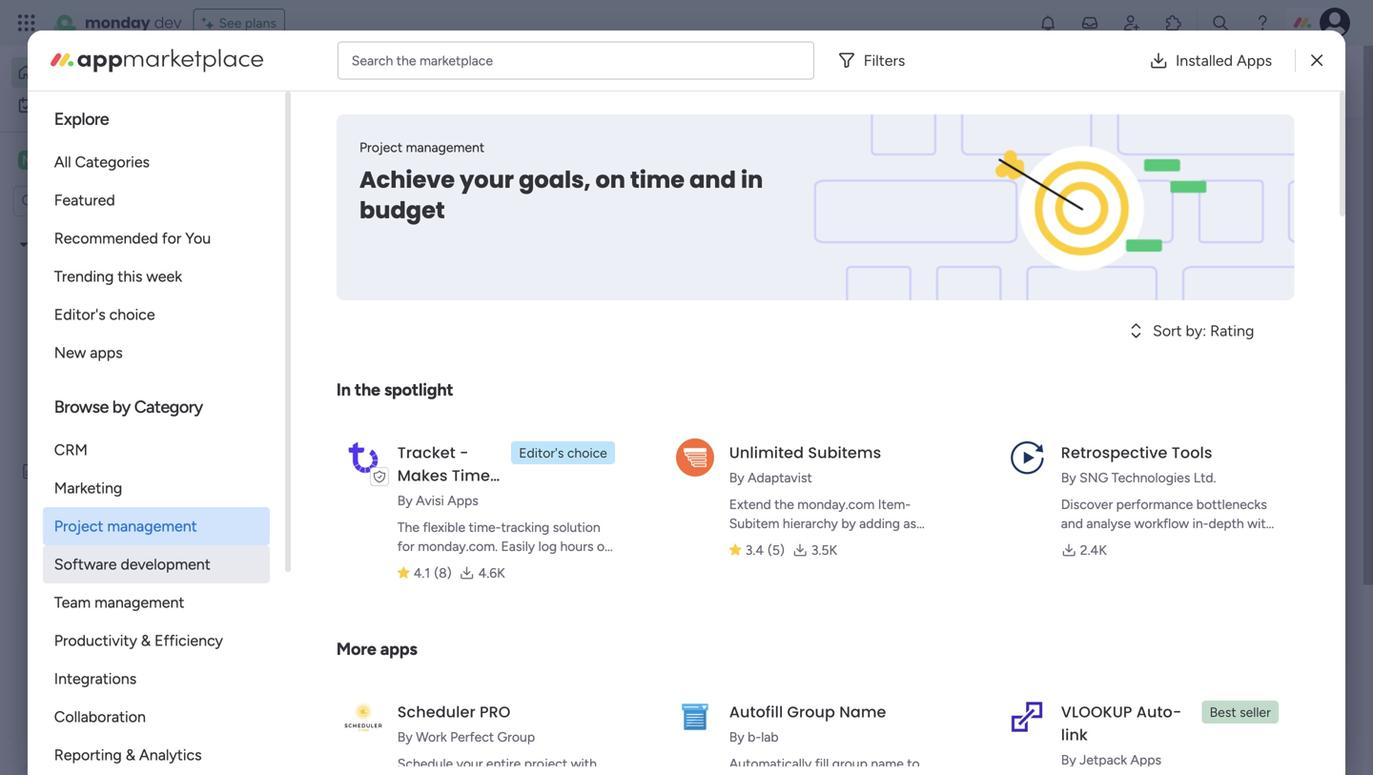 Task type: vqa. For each thing, say whether or not it's contained in the screenshot.
top templates
no



Task type: locate. For each thing, give the bounding box(es) containing it.
by inside retrospective tools by sng technologies ltd.
[[1062, 470, 1077, 486]]

with
[[1248, 516, 1274, 532], [571, 756, 597, 772]]

your down account
[[1156, 202, 1185, 219]]

app logo image left feed
[[344, 698, 382, 736]]

management up visited
[[406, 139, 485, 156]]

my up tracket
[[431, 381, 449, 397]]

scrum
[[56, 237, 93, 253], [521, 381, 558, 397]]

profile inside complete profile install our mobile app
[[1174, 275, 1215, 292]]

0 vertical spatial &
[[141, 632, 151, 650]]

monday.com.
[[418, 539, 498, 555]]

0 vertical spatial complete
[[1088, 146, 1164, 166]]

1 horizontal spatial &
[[141, 632, 151, 650]]

1 horizontal spatial >
[[488, 381, 496, 397]]

1 vertical spatial scrum
[[521, 381, 558, 397]]

& left analytics
[[126, 747, 135, 765]]

0 horizontal spatial team
[[96, 237, 127, 253]]

upload
[[1107, 202, 1153, 219]]

getting down "browse"
[[66, 431, 112, 447]]

my right workspace icon
[[44, 151, 65, 169]]

by inside 'autofill group name by b-lab'
[[730, 729, 745, 746]]

name
[[840, 702, 887, 723]]

list box
[[0, 225, 243, 746]]

good
[[272, 52, 305, 69]]

column.
[[815, 775, 862, 776]]

0 vertical spatial team
[[96, 237, 127, 253]]

my work link
[[11, 90, 205, 120]]

3.4
[[746, 542, 764, 559]]

public board image
[[41, 268, 59, 286], [41, 430, 59, 448], [20, 463, 38, 481]]

1 vertical spatial on
[[597, 539, 612, 555]]

my right caret down image on the top left of the page
[[34, 237, 53, 253]]

project up recently visited
[[360, 139, 403, 156]]

project right entire
[[525, 756, 568, 772]]

photo
[[1188, 202, 1227, 219]]

1 horizontal spatial team
[[561, 381, 592, 397]]

group
[[788, 702, 836, 723], [498, 729, 535, 746]]

the for in
[[355, 380, 380, 400]]

1 horizontal spatial by
[[842, 516, 857, 532]]

1 vertical spatial complete
[[1107, 275, 1170, 292]]

1 vertical spatial public board image
[[41, 430, 59, 448]]

0 vertical spatial editor's
[[54, 306, 106, 324]]

hierarchy
[[783, 516, 839, 532]]

group inside the scheduler pro by work perfect group
[[498, 729, 535, 746]]

1 horizontal spatial for
[[398, 539, 415, 555]]

editor's up tracking
[[519, 445, 564, 461]]

> up tracket
[[419, 381, 427, 397]]

getting for getting started
[[66, 431, 112, 447]]

1 horizontal spatial dev
[[394, 381, 416, 397]]

workspace image
[[18, 150, 37, 171]]

app logo image left 'sng'
[[1008, 439, 1046, 477]]

by up schedule
[[398, 729, 413, 746]]

0 vertical spatial project
[[360, 139, 403, 156]]

1 vertical spatial &
[[1101, 688, 1111, 706]]

on inside the flexible time-tracking solution for monday.com. easily log hours on existing items and subitems.
[[597, 539, 612, 555]]

editor's choice
[[54, 306, 155, 324], [519, 445, 608, 461]]

apps right more
[[380, 639, 418, 660]]

on right hours
[[597, 539, 612, 555]]

easily
[[501, 539, 535, 555]]

install our mobile app link
[[1107, 297, 1345, 318]]

installed apps button
[[1134, 42, 1288, 80]]

0 vertical spatial search
[[352, 52, 393, 69]]

management up productivity & efficiency at the bottom of the page
[[95, 594, 185, 612]]

0 vertical spatial with
[[1248, 516, 1274, 532]]

invite members image
[[1123, 13, 1142, 32]]

Search in workspace field
[[40, 190, 159, 212]]

by up extend
[[730, 470, 745, 486]]

plans
[[245, 15, 277, 31]]

1 vertical spatial group
[[498, 729, 535, 746]]

dev up apps marketplace image
[[154, 12, 182, 33]]

my scrum team
[[34, 237, 127, 253]]

0 vertical spatial scrum
[[56, 237, 93, 253]]

my for my work
[[44, 97, 62, 113]]

for down the
[[398, 539, 415, 555]]

1 vertical spatial choice
[[568, 445, 608, 461]]

time-
[[469, 520, 501, 536]]

by jetpack apps
[[1062, 752, 1162, 769]]

the down adaptavist
[[775, 497, 795, 513]]

1 vertical spatial dev
[[394, 381, 416, 397]]

0 vertical spatial editor's choice
[[54, 306, 155, 324]]

and inside the flexible time-tracking solution for monday.com. easily log hours on existing items and subitems.
[[484, 558, 506, 574]]

0 vertical spatial public board image
[[41, 268, 59, 286]]

1 horizontal spatial the
[[397, 52, 416, 69]]

account
[[1149, 177, 1204, 194]]

need.
[[730, 554, 762, 570]]

the for extend
[[775, 497, 795, 513]]

2 of from the left
[[1130, 535, 1143, 551]]

crm
[[54, 441, 88, 459]]

1 vertical spatial project
[[525, 756, 568, 772]]

recommended for you
[[54, 229, 211, 248]]

for left you at the left top of page
[[162, 229, 182, 248]]

apps for tracket - makes time work
[[448, 493, 479, 509]]

editor's up roadmap in the top left of the page
[[54, 306, 106, 324]]

0 horizontal spatial apps
[[90, 344, 123, 362]]

project
[[360, 139, 403, 156], [54, 518, 103, 536]]

editor's choice up roadmap in the top left of the page
[[54, 306, 155, 324]]

tasks
[[66, 269, 98, 285]]

0 horizontal spatial group
[[498, 729, 535, 746]]

banner logo image
[[924, 114, 1272, 301]]

0 horizontal spatial with
[[571, 756, 597, 772]]

2.4k
[[1081, 542, 1108, 559]]

management for team management
[[95, 594, 185, 612]]

1 vertical spatial with
[[571, 756, 597, 772]]

of down hierarchy
[[802, 535, 815, 551]]

1 horizontal spatial apps
[[1131, 752, 1162, 769]]

items
[[447, 558, 480, 574]]

explore
[[54, 109, 109, 129]]

see plans button
[[193, 9, 285, 37]]

1 horizontal spatial apps
[[380, 639, 418, 660]]

feed
[[384, 719, 419, 740]]

search up "access"
[[352, 52, 393, 69]]

scheduler pro by work perfect group
[[398, 702, 535, 746]]

4.6k
[[479, 565, 505, 582]]

and down easily
[[484, 558, 506, 574]]

history,
[[1193, 535, 1237, 551]]

public board image down "browse"
[[41, 430, 59, 448]]

setup account link
[[1088, 175, 1345, 197]]

management
[[406, 139, 485, 156], [107, 518, 197, 536], [95, 594, 185, 612]]

(inbox)
[[424, 719, 481, 740]]

group left name
[[788, 702, 836, 723]]

>
[[419, 381, 427, 397], [488, 381, 496, 397]]

app logo image left makes
[[344, 439, 382, 477]]

learn
[[1059, 688, 1097, 706]]

1 vertical spatial as
[[908, 535, 921, 551]]

complete up install
[[1107, 275, 1170, 292]]

my left work on the left top
[[44, 97, 62, 113]]

1 horizontal spatial monday
[[343, 381, 391, 397]]

1 horizontal spatial scrum
[[521, 381, 558, 397]]

& left efficiency
[[141, 632, 151, 650]]

1 horizontal spatial of
[[1130, 535, 1143, 551]]

2 > from the left
[[488, 381, 496, 397]]

group up entire
[[498, 729, 535, 746]]

editor's choice up solution
[[519, 445, 608, 461]]

subitem
[[730, 516, 780, 532]]

all categories
[[54, 153, 150, 171]]

0 vertical spatial as
[[904, 516, 917, 532]]

2 horizontal spatial &
[[1101, 688, 1111, 706]]

morning,
[[309, 52, 361, 69]]

1 vertical spatial project
[[54, 518, 103, 536]]

by left avisi
[[398, 493, 413, 509]]

0 horizontal spatial lottie animation element
[[0, 583, 243, 776]]

project
[[1146, 535, 1189, 551], [525, 756, 568, 772]]

choice down this
[[109, 306, 155, 324]]

your inside good morning, maria! quickly access your recent boards, inbox and workspaces
[[378, 72, 409, 90]]

apps right jetpack
[[1131, 752, 1162, 769]]

of inside discover performance bottlenecks and analyse workflow in-depth with animations of project history, charts and statistics.
[[1130, 535, 1143, 551]]

apps inside button
[[1237, 52, 1273, 70]]

app logo image left unlimited
[[676, 439, 714, 477]]

2 vertical spatial management
[[95, 594, 185, 612]]

apps up quick at top right
[[1237, 52, 1273, 70]]

levels
[[766, 535, 799, 551]]

and left in
[[690, 164, 736, 196]]

work
[[66, 97, 95, 113]]

team inside quick search results list box
[[561, 381, 592, 397]]

search down dapulse x slim icon
[[1283, 73, 1330, 91]]

templates image image
[[1076, 412, 1328, 544]]

by inside extend the monday.com item- subitem hierarchy by adding as many levels of child subitems as you need.
[[842, 516, 857, 532]]

the for search
[[397, 52, 416, 69]]

1 vertical spatial your
[[460, 164, 514, 196]]

0 vertical spatial choice
[[109, 306, 155, 324]]

2 vertical spatial the
[[775, 497, 795, 513]]

new
[[54, 344, 86, 362]]

of inside extend the monday.com item- subitem hierarchy by adding as many levels of child subitems as you need.
[[802, 535, 815, 551]]

project up software
[[54, 518, 103, 536]]

0 horizontal spatial apps
[[448, 493, 479, 509]]

public board image for tasks
[[41, 268, 59, 286]]

on left time
[[596, 164, 626, 196]]

of up statistics.
[[1130, 535, 1143, 551]]

search everything image
[[1212, 13, 1231, 32]]

adaptavist
[[748, 470, 813, 486]]

1 vertical spatial management
[[107, 518, 197, 536]]

0 horizontal spatial project
[[525, 756, 568, 772]]

project down workflow
[[1146, 535, 1189, 551]]

0 vertical spatial getting
[[66, 431, 112, 447]]

0 vertical spatial project
[[1146, 535, 1189, 551]]

by down monday.com
[[842, 516, 857, 532]]

name
[[871, 756, 904, 772]]

perfect
[[450, 729, 494, 746]]

lottie animation element
[[625, 46, 1162, 118], [0, 583, 243, 776]]

0 horizontal spatial project
[[54, 518, 103, 536]]

option
[[0, 228, 243, 231]]

discover
[[1062, 497, 1114, 513]]

by up getting started on the bottom
[[112, 397, 131, 417]]

with right entire
[[571, 756, 597, 772]]

> right spotlight
[[488, 381, 496, 397]]

0 vertical spatial for
[[162, 229, 182, 248]]

public board image left marketing in the left bottom of the page
[[20, 463, 38, 481]]

and right inbox
[[557, 72, 583, 90]]

1 vertical spatial search
[[1283, 73, 1330, 91]]

0 vertical spatial your
[[378, 72, 409, 90]]

1 horizontal spatial editor's choice
[[519, 445, 608, 461]]

project inside project management achieve your goals, on time and in budget
[[360, 139, 403, 156]]

app logo image left autofill
[[676, 698, 714, 736]]

list
[[794, 775, 812, 776]]

0 vertical spatial group
[[788, 702, 836, 723]]

0 vertical spatial work
[[398, 488, 437, 510]]

and inside good morning, maria! quickly access your recent boards, inbox and workspaces
[[557, 72, 583, 90]]

2 vertical spatial your
[[457, 756, 483, 772]]

v2 bolt switch image
[[1223, 71, 1234, 92]]

your up start/end
[[457, 756, 483, 772]]

& left get
[[1101, 688, 1111, 706]]

& for productivity
[[141, 632, 151, 650]]

you
[[924, 535, 946, 551]]

1 vertical spatial monday
[[343, 381, 391, 397]]

1 vertical spatial for
[[398, 539, 415, 555]]

1 vertical spatial by
[[842, 516, 857, 532]]

trending this week
[[54, 268, 182, 286]]

apps right new
[[90, 344, 123, 362]]

0 horizontal spatial editor's choice
[[54, 306, 155, 324]]

integrations
[[54, 670, 137, 688]]

1 vertical spatial apps
[[380, 639, 418, 660]]

0 horizontal spatial getting
[[66, 431, 112, 447]]

0 vertical spatial your
[[1168, 146, 1203, 166]]

marketplace
[[420, 52, 493, 69]]

in the spotlight
[[337, 380, 454, 400]]

0 vertical spatial on
[[596, 164, 626, 196]]

work down makes
[[398, 488, 437, 510]]

subitems
[[808, 442, 882, 464]]

access
[[327, 72, 374, 90]]

1 vertical spatial team
[[561, 381, 592, 397]]

getting down auto- on the bottom right of the page
[[1134, 743, 1182, 759]]

my work option
[[11, 90, 205, 120]]

editor's
[[54, 306, 106, 324], [519, 445, 564, 461]]

complete up setup
[[1088, 146, 1164, 166]]

0 horizontal spatial of
[[802, 535, 815, 551]]

dev inside quick search results list box
[[394, 381, 416, 397]]

app logo image
[[344, 439, 382, 477], [676, 439, 714, 477], [1008, 439, 1046, 477], [344, 698, 382, 736], [676, 698, 714, 736], [1008, 698, 1046, 736]]

as down item-
[[904, 516, 917, 532]]

see plans
[[219, 15, 277, 31]]

1 vertical spatial work
[[416, 729, 447, 746]]

and down discover
[[1062, 516, 1084, 532]]

dapulse x slim image
[[1312, 49, 1324, 72]]

2 horizontal spatial apps
[[1237, 52, 1273, 70]]

2 vertical spatial apps
[[1131, 752, 1162, 769]]

with up charts
[[1248, 516, 1274, 532]]

1 horizontal spatial project
[[360, 139, 403, 156]]

circle o image
[[1088, 228, 1100, 242]]

1 of from the left
[[802, 535, 815, 551]]

profile up mobile
[[1174, 275, 1215, 292]]

monday inside quick search results list box
[[343, 381, 391, 397]]

you
[[185, 229, 211, 248]]

apps
[[1237, 52, 1273, 70], [448, 493, 479, 509], [1131, 752, 1162, 769]]

my inside option
[[44, 97, 62, 113]]

maria!
[[364, 52, 401, 69]]

management inside project management achieve your goals, on time and in budget
[[406, 139, 485, 156]]

1 horizontal spatial with
[[1248, 516, 1274, 532]]

flexible
[[423, 520, 466, 536]]

0 horizontal spatial scrum
[[56, 237, 93, 253]]

1 vertical spatial lottie animation element
[[0, 583, 243, 776]]

as left the you
[[908, 535, 921, 551]]

1 horizontal spatial project
[[1146, 535, 1189, 551]]

1 vertical spatial editor's
[[519, 445, 564, 461]]

quick
[[1239, 73, 1279, 91]]

getting started element
[[1059, 724, 1345, 776]]

dev
[[154, 12, 182, 33], [394, 381, 416, 397]]

your right visited
[[460, 164, 514, 196]]

list box containing my scrum team
[[0, 225, 243, 746]]

date!
[[482, 775, 513, 776]]

quick search button
[[1208, 62, 1345, 101]]

app logo image for autofill group name
[[676, 698, 714, 736]]

1 horizontal spatial lottie animation element
[[625, 46, 1162, 118]]

by left 'sng'
[[1062, 470, 1077, 486]]

scrum inside quick search results list box
[[521, 381, 558, 397]]

monday for monday dev
[[85, 12, 150, 33]]

management up development
[[107, 518, 197, 536]]

getting started
[[66, 431, 160, 447]]

v2 user feedback image
[[1107, 71, 1122, 92]]

1 vertical spatial getting
[[1134, 743, 1182, 759]]

0 horizontal spatial search
[[352, 52, 393, 69]]

my inside workspace selection element
[[44, 151, 65, 169]]

1 vertical spatial your
[[1156, 202, 1185, 219]]

2 vertical spatial &
[[126, 747, 135, 765]]

by left b-
[[730, 729, 745, 746]]

public board image left tasks
[[41, 268, 59, 286]]

your up account
[[1168, 146, 1203, 166]]

your down maria!
[[378, 72, 409, 90]]

the right in in the left of the page
[[355, 380, 380, 400]]

profile up setup account link
[[1208, 146, 1258, 166]]

circle o image
[[1088, 204, 1100, 218]]

apps down time
[[448, 493, 479, 509]]

the flexible time-tracking solution for monday.com. easily log hours on existing items and subitems.
[[398, 520, 612, 574]]

and down animations at the bottom
[[1062, 554, 1084, 570]]

by
[[730, 470, 745, 486], [1062, 470, 1077, 486], [398, 493, 413, 509], [398, 729, 413, 746], [730, 729, 745, 746], [1062, 752, 1077, 769]]

work down scheduler
[[416, 729, 447, 746]]

getting inside "list box"
[[66, 431, 112, 447]]

invite
[[1107, 250, 1143, 267]]

the inside extend the monday.com item- subitem hierarchy by adding as many levels of child subitems as you need.
[[775, 497, 795, 513]]

the up recent
[[397, 52, 416, 69]]

0 vertical spatial dev
[[154, 12, 182, 33]]

give feedback
[[1129, 62, 1189, 101]]

1 horizontal spatial search
[[1283, 73, 1330, 91]]

sprints
[[66, 302, 108, 318]]

0 horizontal spatial monday
[[85, 12, 150, 33]]

0 vertical spatial apps
[[1237, 52, 1273, 70]]

0 horizontal spatial choice
[[109, 306, 155, 324]]

0 horizontal spatial dev
[[154, 12, 182, 33]]

0 vertical spatial management
[[406, 139, 485, 156]]

0 vertical spatial the
[[397, 52, 416, 69]]

monday dev > my team > my scrum team link
[[310, 194, 645, 408]]

productivity
[[54, 632, 137, 650]]

complete inside complete profile install our mobile app
[[1107, 275, 1170, 292]]

recent
[[413, 72, 458, 90]]

0 vertical spatial monday
[[85, 12, 150, 33]]

m
[[22, 152, 33, 168]]

2 horizontal spatial the
[[775, 497, 795, 513]]

my
[[44, 97, 62, 113], [44, 151, 65, 169], [34, 237, 53, 253], [431, 381, 449, 397], [499, 381, 518, 397]]

dev right in in the left of the page
[[394, 381, 416, 397]]

choice up solution
[[568, 445, 608, 461]]

0 horizontal spatial by
[[112, 397, 131, 417]]

workspace selection element
[[18, 149, 109, 172]]

0 horizontal spatial &
[[126, 747, 135, 765]]



Task type: describe. For each thing, give the bounding box(es) containing it.
apps marketplace image
[[50, 49, 263, 72]]

ltd.
[[1194, 470, 1217, 486]]

with inside discover performance bottlenecks and analyse workflow in-depth with animations of project history, charts and statistics.
[[1248, 516, 1274, 532]]

charts
[[1240, 535, 1277, 551]]

browse
[[54, 397, 109, 417]]

management for project management
[[107, 518, 197, 536]]

sort
[[1154, 322, 1183, 340]]

enable
[[1107, 226, 1150, 243]]

efficiency
[[155, 632, 223, 650]]

project for project management
[[54, 518, 103, 536]]

best
[[1210, 705, 1237, 721]]

boards,
[[461, 72, 512, 90]]

on inside project management achieve your goals, on time and in budget
[[596, 164, 626, 196]]

by down link
[[1062, 752, 1077, 769]]

complete profile link
[[1107, 273, 1345, 294]]

invite team members link
[[1088, 248, 1345, 270]]

recommended
[[54, 229, 158, 248]]

monday.com
[[798, 497, 875, 513]]

monday dev
[[85, 12, 182, 33]]

extend
[[730, 497, 772, 513]]

vlookup
[[1062, 702, 1133, 723]]

pro
[[480, 702, 511, 723]]

reporting & analytics
[[54, 747, 202, 765]]

autofill group name by b-lab
[[730, 702, 887, 746]]

app logo image for unlimited subitems
[[676, 439, 714, 477]]

with inside "schedule your entire project with one start/end date!"
[[571, 756, 597, 772]]

complete for complete your profile
[[1088, 146, 1164, 166]]

app logo image left link
[[1008, 698, 1046, 736]]

4.1 (8)
[[414, 565, 452, 582]]

lab
[[762, 729, 779, 746]]

search inside button
[[1283, 73, 1330, 91]]

your inside "schedule your entire project with one start/end date!"
[[457, 756, 483, 772]]

category
[[134, 397, 203, 417]]

by inside the scheduler pro by work perfect group
[[398, 729, 413, 746]]

to
[[908, 756, 920, 772]]

analytics
[[139, 747, 202, 765]]

(5)
[[768, 542, 785, 559]]

check circle image
[[1088, 179, 1100, 193]]

dropdown
[[730, 775, 791, 776]]

& for reporting
[[126, 747, 135, 765]]

log
[[539, 539, 557, 555]]

0 vertical spatial by
[[112, 397, 131, 417]]

home option
[[11, 57, 205, 88]]

inspired
[[1142, 688, 1196, 706]]

maria williams image
[[1321, 8, 1351, 38]]

feedback
[[1129, 83, 1189, 101]]

check circle image
[[1088, 252, 1100, 266]]

fill
[[816, 756, 829, 772]]

retrospectives
[[66, 399, 156, 415]]

mobile
[[1175, 299, 1218, 316]]

filters
[[864, 52, 906, 70]]

development
[[121, 556, 211, 574]]

productivity & efficiency
[[54, 632, 223, 650]]

sng
[[1080, 470, 1109, 486]]

tracket - makes time work
[[398, 442, 490, 510]]

by inside unlimited subitems by adaptavist
[[730, 470, 745, 486]]

automatically
[[730, 756, 812, 772]]

project for project management achieve your goals, on time and in budget
[[360, 139, 403, 156]]

-
[[460, 442, 469, 464]]

quickly
[[272, 72, 324, 90]]

project inside "schedule your entire project with one start/end date!"
[[525, 756, 568, 772]]

and inside project management achieve your goals, on time and in budget
[[690, 164, 736, 196]]

notifications
[[1210, 226, 1294, 243]]

management for project management achieve your goals, on time and in budget
[[406, 139, 485, 156]]

goals,
[[519, 164, 591, 196]]

complete your profile
[[1088, 146, 1258, 166]]

statistics.
[[1087, 554, 1144, 570]]

complete profile install our mobile app
[[1107, 275, 1248, 316]]

0 vertical spatial lottie animation element
[[625, 46, 1162, 118]]

software development
[[54, 556, 211, 574]]

notifications image
[[1039, 13, 1058, 32]]

0 vertical spatial profile
[[1208, 146, 1258, 166]]

0 horizontal spatial editor's
[[54, 306, 106, 324]]

sort by: rating button
[[1095, 316, 1295, 346]]

categories
[[75, 153, 150, 171]]

work inside tracket - makes time work
[[398, 488, 437, 510]]

1 horizontal spatial editor's
[[519, 445, 564, 461]]

2 vertical spatial public board image
[[20, 463, 38, 481]]

see
[[219, 15, 242, 31]]

enable desktop notifications
[[1107, 226, 1294, 243]]

retrospective
[[1062, 442, 1168, 464]]

lottie animation image
[[0, 583, 243, 776]]

your for photo
[[1156, 202, 1185, 219]]

extend the monday.com item- subitem hierarchy by adding as many levels of child subitems as you need.
[[730, 497, 946, 570]]

public board image for getting started
[[41, 430, 59, 448]]

team inside workspace selection element
[[69, 151, 106, 169]]

getting for getting started
[[1134, 743, 1182, 759]]

software
[[54, 556, 117, 574]]

help image
[[1254, 13, 1273, 32]]

my right spotlight
[[499, 381, 518, 397]]

app logo image for retrospective tools
[[1008, 439, 1046, 477]]

jetpack
[[1080, 752, 1128, 769]]

many
[[730, 535, 762, 551]]

scheduler
[[398, 702, 476, 723]]

complete for complete profile install our mobile app
[[1107, 275, 1170, 292]]

1 > from the left
[[419, 381, 427, 397]]

getting started
[[1134, 743, 1229, 759]]

apps for new apps
[[90, 344, 123, 362]]

monday dev > my team > my scrum team
[[343, 381, 592, 397]]

inbox image
[[1081, 13, 1100, 32]]

dev for monday dev > my team > my scrum team
[[394, 381, 416, 397]]

inbox
[[516, 72, 554, 90]]

for inside the flexible time-tracking solution for monday.com. easily log hours on existing items and subitems.
[[398, 539, 415, 555]]

group inside 'autofill group name by b-lab'
[[788, 702, 836, 723]]

upload your photo link
[[1088, 200, 1345, 221]]

caret down image
[[20, 238, 28, 251]]

time
[[452, 465, 490, 487]]

new apps
[[54, 344, 123, 362]]

started
[[115, 431, 160, 447]]

app logo image for scheduler pro
[[344, 698, 382, 736]]

my for my scrum team
[[34, 237, 53, 253]]

select product image
[[17, 13, 36, 32]]

3.5k
[[812, 542, 838, 559]]

my for my team
[[44, 151, 65, 169]]

in-
[[1193, 516, 1209, 532]]

child
[[818, 535, 847, 551]]

your for profile
[[1168, 146, 1203, 166]]

best seller
[[1210, 705, 1272, 721]]

apps image
[[1165, 13, 1184, 32]]

recently
[[322, 156, 392, 177]]

1 horizontal spatial choice
[[568, 445, 608, 461]]

monday for monday dev > my team > my scrum team
[[343, 381, 391, 397]]

item-
[[878, 497, 911, 513]]

work inside the scheduler pro by work perfect group
[[416, 729, 447, 746]]

quick search results list box
[[295, 178, 1013, 665]]

by avisi apps
[[398, 493, 479, 509]]

in
[[741, 164, 763, 196]]

apps for more apps
[[380, 639, 418, 660]]

1 vertical spatial editor's choice
[[519, 445, 608, 461]]

filters button
[[830, 42, 921, 80]]

workflow
[[1135, 516, 1190, 532]]

dev for monday dev
[[154, 12, 182, 33]]

project inside discover performance bottlenecks and analyse workflow in-depth with animations of project history, charts and statistics.
[[1146, 535, 1189, 551]]

apps for vlookup auto- link
[[1131, 752, 1162, 769]]

& for learn
[[1101, 688, 1111, 706]]

3.4 (5)
[[746, 542, 785, 559]]

team inside quick search results list box
[[452, 381, 484, 397]]

your inside project management achieve your goals, on time and in budget
[[460, 164, 514, 196]]

week
[[146, 268, 182, 286]]



